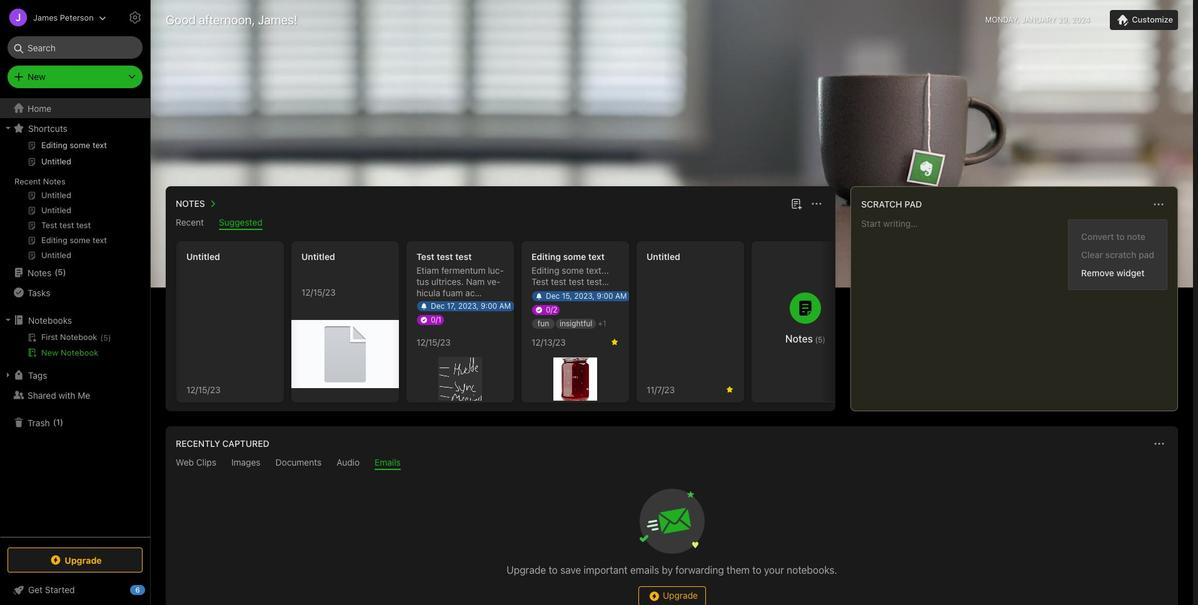 Task type: locate. For each thing, give the bounding box(es) containing it.
remove
[[1082, 268, 1115, 278]]

notebooks
[[28, 315, 72, 326]]

2023, for test
[[574, 292, 595, 301]]

tree
[[0, 98, 150, 537]]

0/1
[[431, 315, 442, 325]]

ve
[[487, 277, 501, 287]]

None search field
[[16, 36, 134, 59]]

9:00 for tus
[[481, 302, 497, 311]]

thumbnail image for test
[[554, 358, 597, 401]]

1 horizontal spatial untitled
[[302, 252, 335, 262]]

hicula
[[417, 277, 501, 298]]

dec 17, 2023, 9:00 am
[[431, 302, 511, 311]]

some left text...
[[562, 265, 584, 276]]

tus
[[417, 265, 504, 287]]

new notebook button
[[0, 345, 150, 360]]

1 vertical spatial test
[[532, 277, 549, 287]]

0 horizontal spatial untitled
[[186, 252, 220, 262]]

1 vertical spatial editing
[[532, 265, 560, 276]]

2023, down ac
[[458, 302, 479, 311]]

1 horizontal spatial recent
[[176, 217, 204, 228]]

9:00 right orci,
[[481, 302, 497, 311]]

am down ve
[[500, 302, 511, 311]]

1 horizontal spatial 2023,
[[574, 292, 595, 301]]

1 vertical spatial tab list
[[168, 457, 1176, 470]]

0 horizontal spatial 2023,
[[458, 302, 479, 311]]

test
[[417, 252, 435, 262], [532, 277, 549, 287]]

new inside button
[[41, 348, 58, 358]]

0 vertical spatial test
[[417, 252, 435, 262]]

recent notes
[[14, 176, 65, 186]]

0 horizontal spatial dec
[[431, 302, 445, 311]]

editing
[[532, 252, 561, 262], [532, 265, 560, 276]]

luc
[[488, 265, 504, 276]]

to left note
[[1117, 231, 1125, 242]]

new notebook group
[[0, 330, 150, 365]]

dec up the 0/2
[[546, 292, 560, 301]]

2 untitled from the left
[[302, 252, 335, 262]]

0 vertical spatial am
[[616, 292, 627, 301]]

test inside the test test test etiam fermentum luc tus ultrices. nam ve hicula fuam ac eleifend vulputate. mauris nisi orci, bibendum sed purus ac, dapibus cursus risus. proin maximus, augue qu...
[[417, 252, 435, 262]]

1 editing from the top
[[532, 252, 561, 262]]

clear scratch pad
[[1082, 250, 1155, 260]]

recent for recent notes
[[14, 176, 41, 186]]

( 5 )
[[100, 333, 111, 343]]

test test test etiam fermentum luc tus ultrices. nam ve hicula fuam ac eleifend vulputate. mauris nisi orci, bibendum sed purus ac, dapibus cursus risus. proin maximus, augue qu...
[[417, 252, 504, 366]]

12/15/23
[[302, 287, 336, 297], [417, 337, 451, 348], [186, 384, 221, 395]]

1 tab list from the top
[[168, 217, 834, 230]]

upgrade
[[65, 555, 102, 566], [507, 565, 546, 576], [663, 590, 698, 601]]

james!
[[258, 13, 298, 27]]

am right amiright
[[616, 292, 627, 301]]

save
[[561, 565, 581, 576]]

etiam
[[417, 265, 439, 276]]

risus.
[[417, 344, 438, 355]]

2 horizontal spatial upgrade
[[663, 590, 698, 601]]

0 vertical spatial dec
[[546, 292, 560, 301]]

1 horizontal spatial 9:00
[[597, 292, 613, 301]]

0 vertical spatial more actions image
[[810, 196, 825, 211]]

0 horizontal spatial 5
[[58, 267, 63, 277]]

0 horizontal spatial recent
[[14, 176, 41, 186]]

afternoon,
[[199, 13, 255, 27]]

nam
[[466, 277, 485, 287]]

notes inside recent notes group
[[43, 176, 65, 186]]

1 horizontal spatial notes ( 5 )
[[786, 333, 826, 345]]

recent down shortcuts
[[14, 176, 41, 186]]

Help and Learning task checklist field
[[0, 581, 150, 601]]

dec
[[546, 292, 560, 301], [431, 302, 445, 311]]

january
[[1022, 15, 1057, 24]]

dropdown list menu
[[1069, 228, 1167, 282]]

0 vertical spatial recent
[[14, 176, 41, 186]]

1 horizontal spatial test
[[532, 277, 549, 287]]

tab list
[[168, 217, 834, 230], [168, 457, 1176, 470]]

convert to note
[[1082, 231, 1146, 242]]

1 vertical spatial more actions image
[[1152, 437, 1167, 452]]

recent inside group
[[14, 176, 41, 186]]

audio tab
[[337, 457, 360, 470]]

home
[[28, 103, 51, 114]]

0 vertical spatial 12/15/23
[[302, 287, 336, 297]]

tasks
[[28, 287, 50, 298]]

new up home
[[28, 71, 46, 82]]

tree containing home
[[0, 98, 150, 537]]

audio
[[337, 457, 360, 468]]

to
[[1117, 231, 1125, 242], [549, 565, 558, 576], [753, 565, 762, 576]]

0 vertical spatial tab list
[[168, 217, 834, 230]]

0 horizontal spatial 9:00
[[481, 302, 497, 311]]

1 horizontal spatial to
[[753, 565, 762, 576]]

emails
[[631, 565, 660, 576]]

tab list containing web clips
[[168, 457, 1176, 470]]

0 horizontal spatial test
[[417, 252, 435, 262]]

0 vertical spatial notes ( 5 )
[[28, 267, 66, 278]]

dec left 17,
[[431, 302, 445, 311]]

1 vertical spatial recent
[[176, 217, 204, 228]]

to for save
[[549, 565, 558, 576]]

am for test
[[616, 292, 627, 301]]

dapibus
[[431, 333, 463, 343]]

amiright
[[581, 299, 614, 310]]

world
[[555, 299, 578, 310]]

test up etiam
[[417, 252, 435, 262]]

tab list containing recent
[[168, 217, 834, 230]]

1 horizontal spatial 5
[[103, 333, 108, 343]]

1 horizontal spatial thumbnail image
[[439, 358, 482, 401]]

0 horizontal spatial to
[[549, 565, 558, 576]]

notes
[[43, 176, 65, 186], [176, 198, 205, 209], [28, 267, 51, 278], [786, 333, 813, 345]]

peterson
[[60, 12, 94, 22]]

1 vertical spatial 12/15/23
[[417, 337, 451, 348]]

to left save
[[549, 565, 558, 576]]

text...
[[586, 265, 609, 276]]

sed
[[459, 322, 474, 332]]

some
[[563, 252, 586, 262], [562, 265, 584, 276]]

captured
[[223, 439, 269, 449]]

15,
[[562, 292, 572, 301]]

documents tab
[[276, 457, 322, 470]]

6
[[135, 586, 140, 594]]

tab list for recently captured
[[168, 457, 1176, 470]]

1 vertical spatial 2023,
[[458, 302, 479, 311]]

2 horizontal spatial 5
[[818, 335, 823, 345]]

More actions field
[[809, 195, 826, 213], [1151, 196, 1168, 213], [1151, 435, 1169, 453]]

notes ( 5 )
[[28, 267, 66, 278], [786, 333, 826, 345]]

web clips
[[176, 457, 216, 468]]

1 vertical spatial dec
[[431, 302, 445, 311]]

1 horizontal spatial upgrade
[[507, 565, 546, 576]]

1 horizontal spatial am
[[616, 292, 627, 301]]

customize button
[[1111, 10, 1179, 30]]

upgrade inside upgrade button
[[663, 590, 698, 601]]

new
[[28, 71, 46, 82], [41, 348, 58, 358]]

0 vertical spatial editing
[[532, 252, 561, 262]]

1 horizontal spatial dec
[[546, 292, 560, 301]]

thumbnail image
[[292, 320, 399, 389], [439, 358, 482, 401], [554, 358, 597, 401]]

fuam
[[443, 288, 463, 298]]

augue
[[417, 355, 442, 366]]

(
[[55, 267, 58, 277], [100, 333, 103, 343], [815, 335, 818, 345], [53, 417, 56, 427]]

0 horizontal spatial am
[[500, 302, 511, 311]]

upgrade up 'help and learning task checklist' field
[[65, 555, 102, 566]]

upgrade down upgrade to save important emails by forwarding them to your notebooks.
[[663, 590, 698, 601]]

0 horizontal spatial more actions image
[[810, 196, 825, 211]]

new for new notebook
[[41, 348, 58, 358]]

new inside popup button
[[28, 71, 46, 82]]

2023, for tus
[[458, 302, 479, 311]]

to inside "link"
[[1117, 231, 1125, 242]]

recently
[[176, 439, 220, 449]]

Search text field
[[16, 36, 134, 59]]

9:00 down text...
[[597, 292, 613, 301]]

am
[[616, 292, 627, 301], [500, 302, 511, 311]]

1 vertical spatial new
[[41, 348, 58, 358]]

0 vertical spatial 9:00
[[597, 292, 613, 301]]

monday, january 29, 2024
[[986, 15, 1091, 24]]

trash
[[28, 418, 50, 428]]

2023, right 15,
[[574, 292, 595, 301]]

1 vertical spatial 9:00
[[481, 302, 497, 311]]

settings image
[[128, 10, 143, 25]]

2 vertical spatial 12/15/23
[[186, 384, 221, 395]]

)
[[63, 267, 66, 277], [108, 333, 111, 343], [823, 335, 826, 345], [60, 417, 63, 427]]

2 horizontal spatial thumbnail image
[[554, 358, 597, 401]]

some left text
[[563, 252, 586, 262]]

2 tab list from the top
[[168, 457, 1176, 470]]

0 vertical spatial some
[[563, 252, 586, 262]]

2 horizontal spatial untitled
[[647, 252, 681, 262]]

new up tags
[[41, 348, 58, 358]]

1 horizontal spatial 12/15/23
[[302, 287, 336, 297]]

recent down notes button
[[176, 217, 204, 228]]

0 vertical spatial new
[[28, 71, 46, 82]]

proin
[[441, 344, 462, 355]]

expand tags image
[[3, 370, 13, 380]]

emails tab
[[375, 457, 401, 470]]

to for note
[[1117, 231, 1125, 242]]

tags button
[[0, 365, 150, 385]]

1 vertical spatial notes ( 5 )
[[786, 333, 826, 345]]

dec 15, 2023, 9:00 am
[[546, 292, 627, 301]]

shortcuts
[[28, 123, 67, 134]]

0 horizontal spatial upgrade
[[65, 555, 102, 566]]

to left your
[[753, 565, 762, 576]]

remove widget link
[[1069, 264, 1167, 282]]

upgrade left save
[[507, 565, 546, 576]]

2 horizontal spatial to
[[1117, 231, 1125, 242]]

0 vertical spatial 2023,
[[574, 292, 595, 301]]

monday,
[[986, 15, 1020, 24]]

1 untitled from the left
[[186, 252, 220, 262]]

test up hello
[[532, 277, 549, 287]]

1 vertical spatial am
[[500, 302, 511, 311]]

more actions image
[[810, 196, 825, 211], [1152, 437, 1167, 452]]

scratch
[[1106, 250, 1137, 260]]

upgrade inside upgrade popup button
[[65, 555, 102, 566]]

expand notebooks image
[[3, 315, 13, 325]]

0 horizontal spatial notes ( 5 )
[[28, 267, 66, 278]]

recently captured button
[[173, 437, 269, 452]]

home link
[[0, 98, 150, 118]]



Task type: vqa. For each thing, say whether or not it's contained in the screenshot.
'Background' icon
no



Task type: describe. For each thing, give the bounding box(es) containing it.
mauris
[[417, 310, 444, 321]]

fermentum
[[442, 265, 486, 276]]

1 vertical spatial some
[[562, 265, 584, 276]]

purus
[[476, 322, 500, 332]]

dec for tus
[[431, 302, 445, 311]]

Start writing… text field
[[862, 218, 1177, 401]]

Account field
[[0, 5, 106, 30]]

remove widget
[[1082, 268, 1145, 278]]

notebooks link
[[0, 310, 150, 330]]

scratch pad button
[[859, 197, 923, 212]]

vulputate.
[[451, 299, 491, 310]]

scratch pad
[[862, 199, 923, 210]]

started
[[45, 585, 75, 596]]

more actions field for recently captured
[[1151, 435, 1169, 453]]

bibendum
[[417, 322, 457, 332]]

suggested tab
[[219, 217, 263, 230]]

tags
[[28, 370, 47, 381]]

web
[[176, 457, 194, 468]]

me
[[78, 390, 90, 401]]

am for tus
[[500, 302, 511, 311]]

notes ( 5 ) inside tree
[[28, 267, 66, 278]]

suggested
[[219, 217, 263, 228]]

editing some text editing some text... test test test test test test test test test hello world amiright
[[532, 252, 619, 310]]

tasks button
[[0, 283, 150, 303]]

images
[[231, 457, 261, 468]]

2024
[[1072, 15, 1091, 24]]

orci,
[[462, 310, 480, 321]]

cursus
[[466, 333, 493, 343]]

shared
[[28, 390, 56, 401]]

clear scratch pad link
[[1069, 246, 1167, 264]]

0 horizontal spatial 12/15/23
[[186, 384, 221, 395]]

17,
[[447, 302, 456, 311]]

) inside new notebook group
[[108, 333, 111, 343]]

2 horizontal spatial 12/15/23
[[417, 337, 451, 348]]

more actions image
[[1152, 197, 1167, 212]]

them
[[727, 565, 750, 576]]

emails
[[375, 457, 401, 468]]

upgrade button
[[638, 587, 706, 606]]

0/2
[[546, 305, 558, 315]]

nisi
[[446, 310, 460, 321]]

notes inside notes button
[[176, 198, 205, 209]]

new for new
[[28, 71, 46, 82]]

1
[[56, 417, 60, 427]]

forwarding
[[676, 565, 724, 576]]

recent for recent
[[176, 217, 204, 228]]

james peterson
[[33, 12, 94, 22]]

( inside new notebook group
[[100, 333, 103, 343]]

get started
[[28, 585, 75, 596]]

new notebook
[[41, 348, 99, 358]]

12/13/23
[[532, 337, 566, 348]]

test inside the editing some text editing some text... test test test test test test test test test hello world amiright
[[532, 277, 549, 287]]

documents
[[276, 457, 322, 468]]

0 horizontal spatial thumbnail image
[[292, 320, 399, 389]]

upgrade to save important emails by forwarding them to your notebooks.
[[507, 565, 838, 576]]

2 editing from the top
[[532, 265, 560, 276]]

pad
[[905, 199, 923, 210]]

) inside trash ( 1 )
[[60, 417, 63, 427]]

note
[[1128, 231, 1146, 242]]

click to collapse image
[[145, 582, 155, 597]]

notes button
[[173, 196, 220, 211]]

eleifend
[[417, 299, 449, 310]]

pad
[[1139, 250, 1155, 260]]

convert to note link
[[1069, 228, 1167, 246]]

new button
[[8, 66, 143, 88]]

3 untitled from the left
[[647, 252, 681, 262]]

good afternoon, james!
[[166, 13, 298, 27]]

shortcuts button
[[0, 118, 150, 138]]

( inside trash ( 1 )
[[53, 417, 56, 427]]

notebooks.
[[787, 565, 838, 576]]

insightful +1
[[560, 319, 607, 328]]

images tab
[[231, 457, 261, 470]]

clips
[[196, 457, 216, 468]]

scratch
[[862, 199, 903, 210]]

upgrade button
[[8, 548, 143, 573]]

important
[[584, 565, 628, 576]]

by
[[662, 565, 673, 576]]

ac,
[[417, 333, 429, 343]]

hello
[[532, 299, 552, 310]]

dec for test
[[546, 292, 560, 301]]

29,
[[1059, 15, 1070, 24]]

tab list for notes
[[168, 217, 834, 230]]

recent notes group
[[0, 138, 150, 268]]

widget
[[1117, 268, 1145, 278]]

customize
[[1133, 14, 1174, 24]]

trash ( 1 )
[[28, 417, 63, 428]]

1 horizontal spatial more actions image
[[1152, 437, 1167, 452]]

ultrices.
[[432, 277, 464, 287]]

web clips tab
[[176, 457, 216, 470]]

recent tab
[[176, 217, 204, 230]]

good
[[166, 13, 196, 27]]

get
[[28, 585, 43, 596]]

your
[[764, 565, 785, 576]]

with
[[58, 390, 75, 401]]

thumbnail image for tus
[[439, 358, 482, 401]]

insightful
[[560, 319, 593, 328]]

11/7/23
[[647, 384, 675, 395]]

more actions field for scratch pad
[[1151, 196, 1168, 213]]

5 inside new notebook group
[[103, 333, 108, 343]]

9:00 for test
[[597, 292, 613, 301]]



